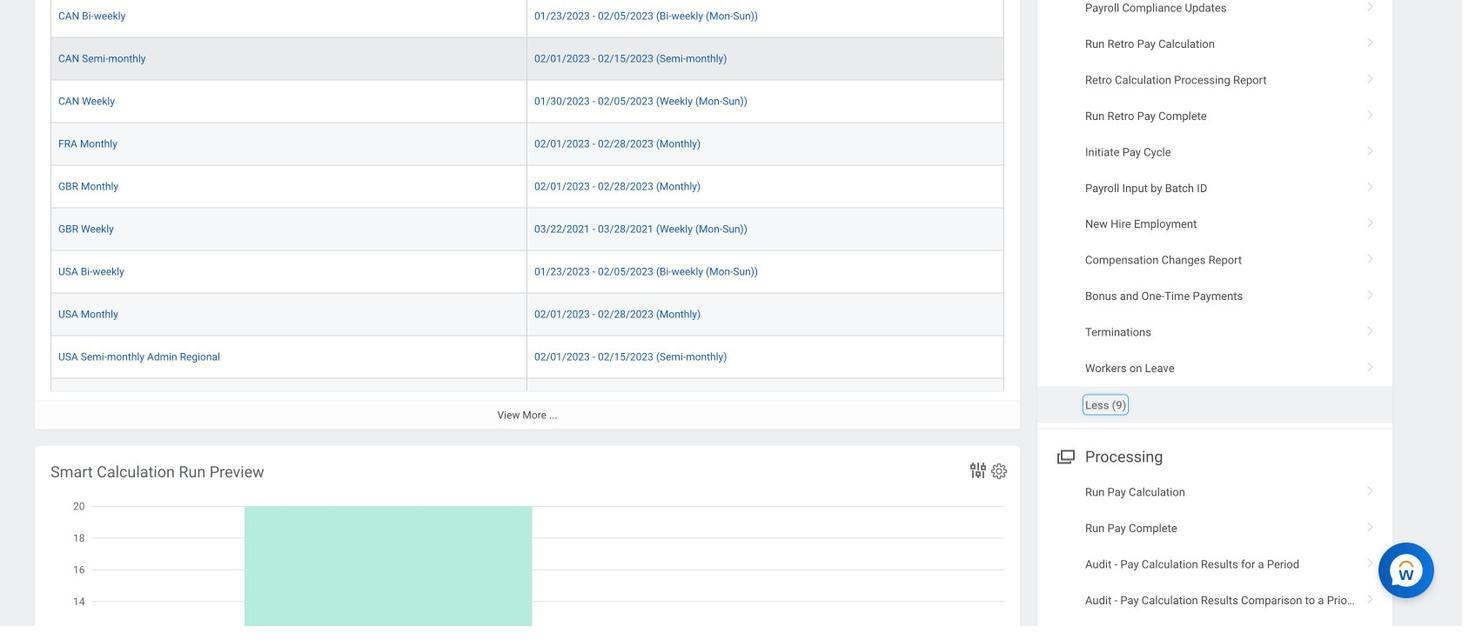 Task type: locate. For each thing, give the bounding box(es) containing it.
10 row from the top
[[50, 379, 1005, 422]]

list
[[1038, 0, 1393, 424], [1038, 475, 1393, 627]]

5 chevron right image from the top
[[1360, 212, 1382, 229]]

6 chevron right image from the top
[[1360, 480, 1382, 498]]

configure smart calculation run preview image
[[990, 462, 1009, 482]]

9 row from the top
[[50, 336, 1005, 379]]

0 vertical spatial list
[[1038, 0, 1393, 424]]

1 vertical spatial list
[[1038, 475, 1393, 627]]

2 list from the top
[[1038, 475, 1393, 627]]

1 chevron right image from the top
[[1360, 68, 1382, 85]]

1 chevron right image from the top
[[1360, 0, 1382, 13]]

7 chevron right image from the top
[[1360, 516, 1382, 534]]

regular payroll processing element
[[35, 0, 1020, 507]]

2 chevron right image from the top
[[1360, 140, 1382, 157]]

menu group image
[[1053, 444, 1077, 468]]

list item
[[1038, 387, 1393, 424]]

3 chevron right image from the top
[[1360, 104, 1382, 121]]

chevron right image
[[1360, 68, 1382, 85], [1360, 140, 1382, 157], [1360, 248, 1382, 265], [1360, 284, 1382, 301], [1360, 320, 1382, 337], [1360, 356, 1382, 373], [1360, 516, 1382, 534]]

2 row from the top
[[50, 38, 1005, 80]]

4 chevron right image from the top
[[1360, 284, 1382, 301]]

chevron right image
[[1360, 0, 1382, 13], [1360, 31, 1382, 49], [1360, 104, 1382, 121], [1360, 176, 1382, 193], [1360, 212, 1382, 229], [1360, 480, 1382, 498], [1360, 552, 1382, 570], [1360, 588, 1382, 606]]

row
[[50, 0, 1005, 38], [50, 38, 1005, 80], [50, 80, 1005, 123], [50, 123, 1005, 166], [50, 166, 1005, 208], [50, 208, 1005, 251], [50, 251, 1005, 294], [50, 294, 1005, 336], [50, 336, 1005, 379], [50, 379, 1005, 422]]

6 row from the top
[[50, 208, 1005, 251]]

4 row from the top
[[50, 123, 1005, 166]]



Task type: vqa. For each thing, say whether or not it's contained in the screenshot.
fourth chevron right image
yes



Task type: describe. For each thing, give the bounding box(es) containing it.
2 chevron right image from the top
[[1360, 31, 1382, 49]]

smart calculation run preview element
[[35, 447, 1020, 627]]

3 row from the top
[[50, 80, 1005, 123]]

5 row from the top
[[50, 166, 1005, 208]]

8 row from the top
[[50, 294, 1005, 336]]

7 chevron right image from the top
[[1360, 552, 1382, 570]]

8 chevron right image from the top
[[1360, 588, 1382, 606]]

1 list from the top
[[1038, 0, 1393, 424]]

1 row from the top
[[50, 0, 1005, 38]]

6 chevron right image from the top
[[1360, 356, 1382, 373]]

3 chevron right image from the top
[[1360, 248, 1382, 265]]

configure and view chart data image
[[968, 461, 989, 482]]

7 row from the top
[[50, 251, 1005, 294]]

5 chevron right image from the top
[[1360, 320, 1382, 337]]

4 chevron right image from the top
[[1360, 176, 1382, 193]]



